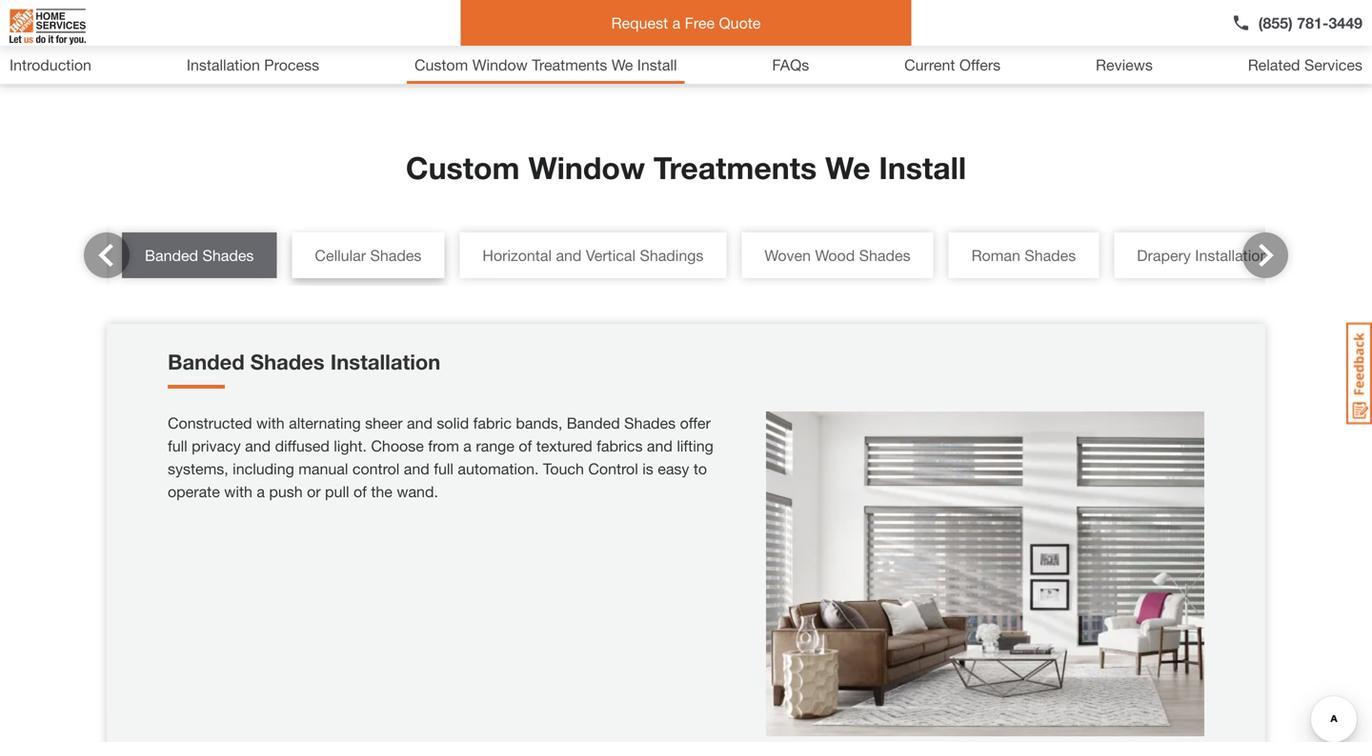 Task type: describe. For each thing, give the bounding box(es) containing it.
1 vertical spatial window
[[528, 150, 645, 186]]

shadings
[[640, 246, 704, 264]]

with inside button
[[1273, 246, 1301, 264]]

including
[[233, 460, 294, 478]]

shades for banded shades installation
[[250, 349, 325, 374]]

roman
[[972, 246, 1020, 264]]

horizontal
[[483, 246, 552, 264]]

a inside button
[[672, 14, 681, 32]]

shades for roman shades
[[1025, 246, 1076, 264]]

1 vertical spatial full
[[434, 460, 454, 478]]

shades for cellular shades
[[370, 246, 422, 264]]

and up choose
[[407, 414, 433, 432]]

request a free quote
[[611, 14, 761, 32]]

2 vertical spatial installation
[[330, 349, 441, 374]]

0 horizontal spatial install
[[637, 56, 677, 74]]

diffused
[[275, 437, 330, 455]]

woven wood shades button
[[742, 232, 933, 278]]

is
[[642, 460, 653, 478]]

0 vertical spatial treatments
[[532, 56, 607, 74]]

easy
[[658, 460, 689, 478]]

cellular shades
[[315, 246, 422, 264]]

roman shades button
[[949, 232, 1099, 278]]

touch
[[543, 460, 584, 478]]

related
[[1248, 56, 1300, 74]]

constructed with alternating sheer and solid fabric bands, banded shades offer full privacy and diffused light. choose from a range of textured fabrics and lifting systems, including manual control and full automation. touch control is easy to operate with a push or pull of the wand.
[[168, 414, 714, 501]]

operate
[[168, 483, 220, 501]]

wand.
[[397, 483, 438, 501]]

banded shades image
[[766, 412, 1204, 737]]

services
[[1304, 56, 1363, 74]]

bands,
[[516, 414, 562, 432]]

1 vertical spatial of
[[353, 483, 367, 501]]

1 horizontal spatial with
[[256, 414, 285, 432]]

and inside horizontal and vertical shadings button
[[556, 246, 582, 264]]

control
[[352, 460, 400, 478]]

free
[[685, 14, 715, 32]]

horizontal and vertical shadings button
[[460, 232, 726, 278]]

2 vertical spatial a
[[257, 483, 265, 501]]

installation inside button
[[1195, 246, 1269, 264]]

textured
[[536, 437, 592, 455]]

manual
[[298, 460, 348, 478]]

systems,
[[168, 460, 228, 478]]

do it for you logo image
[[10, 1, 86, 52]]

banded for banded shades installation
[[168, 349, 245, 374]]

decorative
[[1305, 246, 1372, 264]]

current offers
[[904, 56, 1001, 74]]

automation.
[[458, 460, 539, 478]]

shades inside 'constructed with alternating sheer and solid fabric bands, banded shades offer full privacy and diffused light. choose from a range of textured fabrics and lifting systems, including manual control and full automation. touch control is easy to operate with a push or pull of the wand.'
[[624, 414, 676, 432]]

and up including
[[245, 437, 271, 455]]

cellular
[[315, 246, 366, 264]]

lifting
[[677, 437, 714, 455]]

fabrics
[[597, 437, 643, 455]]

banded inside 'constructed with alternating sheer and solid fabric bands, banded shades offer full privacy and diffused light. choose from a range of textured fabrics and lifting systems, including manual control and full automation. touch control is easy to operate with a push or pull of the wand.'
[[567, 414, 620, 432]]

0 vertical spatial window
[[472, 56, 528, 74]]

pull
[[325, 483, 349, 501]]

or
[[307, 483, 321, 501]]

drapery installation with decorative button
[[1114, 232, 1372, 278]]

push
[[269, 483, 303, 501]]

(855) 781-3449 link
[[1232, 11, 1363, 34]]

drapery installation with decorative
[[1137, 246, 1372, 264]]

wood
[[815, 246, 855, 264]]

request
[[611, 14, 668, 32]]

1 horizontal spatial install
[[879, 150, 966, 186]]

request a free quote button
[[461, 0, 912, 46]]

range
[[476, 437, 514, 455]]

0 vertical spatial custom
[[414, 56, 468, 74]]

(855) 781-3449
[[1258, 14, 1363, 32]]

cellular shades button
[[292, 232, 444, 278]]



Task type: locate. For each thing, give the bounding box(es) containing it.
781-
[[1297, 14, 1329, 32]]

treatments
[[532, 56, 607, 74], [654, 150, 817, 186]]

vertical
[[586, 246, 636, 264]]

with up diffused
[[256, 414, 285, 432]]

1 vertical spatial we
[[825, 150, 870, 186]]

a left free
[[672, 14, 681, 32]]

quote
[[719, 14, 761, 32]]

with down including
[[224, 483, 252, 501]]

control
[[588, 460, 638, 478]]

install
[[637, 56, 677, 74], [879, 150, 966, 186]]

banded for banded shades
[[145, 246, 198, 264]]

banded inside button
[[145, 246, 198, 264]]

faqs
[[772, 56, 809, 74]]

offers
[[959, 56, 1001, 74]]

installation
[[187, 56, 260, 74], [1195, 246, 1269, 264], [330, 349, 441, 374]]

3449
[[1329, 14, 1363, 32]]

1 vertical spatial with
[[256, 414, 285, 432]]

(855)
[[1258, 14, 1293, 32]]

custom
[[414, 56, 468, 74], [406, 150, 520, 186]]

a
[[672, 14, 681, 32], [463, 437, 472, 455], [257, 483, 265, 501]]

2 vertical spatial banded
[[567, 414, 620, 432]]

banded shades installation
[[168, 349, 441, 374]]

banded shades button
[[122, 232, 277, 278]]

full up systems,
[[168, 437, 187, 455]]

0 horizontal spatial treatments
[[532, 56, 607, 74]]

we down request
[[612, 56, 633, 74]]

0 horizontal spatial of
[[353, 483, 367, 501]]

banded shades
[[145, 246, 254, 264]]

0 vertical spatial install
[[637, 56, 677, 74]]

drapery
[[1137, 246, 1191, 264]]

a down including
[[257, 483, 265, 501]]

of
[[519, 437, 532, 455], [353, 483, 367, 501]]

1 horizontal spatial treatments
[[654, 150, 817, 186]]

fabric
[[473, 414, 512, 432]]

1 vertical spatial treatments
[[654, 150, 817, 186]]

1 horizontal spatial full
[[434, 460, 454, 478]]

window
[[472, 56, 528, 74], [528, 150, 645, 186]]

1 vertical spatial banded
[[168, 349, 245, 374]]

1 horizontal spatial a
[[463, 437, 472, 455]]

0 vertical spatial installation
[[187, 56, 260, 74]]

horizontal and vertical shadings
[[483, 246, 704, 264]]

light.
[[334, 437, 367, 455]]

shades for banded shades
[[202, 246, 254, 264]]

0 horizontal spatial we
[[612, 56, 633, 74]]

of left the the
[[353, 483, 367, 501]]

0 vertical spatial we
[[612, 56, 633, 74]]

custom window treatments we install
[[414, 56, 677, 74], [406, 150, 966, 186]]

banded
[[145, 246, 198, 264], [168, 349, 245, 374], [567, 414, 620, 432]]

introduction
[[10, 56, 91, 74]]

1 horizontal spatial we
[[825, 150, 870, 186]]

privacy
[[192, 437, 241, 455]]

to
[[694, 460, 707, 478]]

we up woven wood shades
[[825, 150, 870, 186]]

process
[[264, 56, 319, 74]]

1 vertical spatial custom window treatments we install
[[406, 150, 966, 186]]

full down from in the left bottom of the page
[[434, 460, 454, 478]]

with
[[1273, 246, 1301, 264], [256, 414, 285, 432], [224, 483, 252, 501]]

feedback link image
[[1346, 322, 1372, 425]]

0 vertical spatial a
[[672, 14, 681, 32]]

1 horizontal spatial of
[[519, 437, 532, 455]]

roman shades
[[972, 246, 1076, 264]]

0 horizontal spatial installation
[[187, 56, 260, 74]]

0 horizontal spatial full
[[168, 437, 187, 455]]

sheer
[[365, 414, 403, 432]]

shades
[[202, 246, 254, 264], [370, 246, 422, 264], [859, 246, 911, 264], [1025, 246, 1076, 264], [250, 349, 325, 374], [624, 414, 676, 432]]

and up the is
[[647, 437, 673, 455]]

0 vertical spatial full
[[168, 437, 187, 455]]

1 horizontal spatial installation
[[330, 349, 441, 374]]

0 vertical spatial banded
[[145, 246, 198, 264]]

and up "wand."
[[404, 460, 430, 478]]

solid
[[437, 414, 469, 432]]

of down bands,
[[519, 437, 532, 455]]

installation left process
[[187, 56, 260, 74]]

and left vertical
[[556, 246, 582, 264]]

2 horizontal spatial with
[[1273, 246, 1301, 264]]

related services
[[1248, 56, 1363, 74]]

reviews
[[1096, 56, 1153, 74]]

2 horizontal spatial a
[[672, 14, 681, 32]]

from
[[428, 437, 459, 455]]

we
[[612, 56, 633, 74], [825, 150, 870, 186]]

0 vertical spatial of
[[519, 437, 532, 455]]

installation right drapery
[[1195, 246, 1269, 264]]

2 horizontal spatial installation
[[1195, 246, 1269, 264]]

installation up sheer
[[330, 349, 441, 374]]

woven wood shades
[[765, 246, 911, 264]]

0 vertical spatial custom window treatments we install
[[414, 56, 677, 74]]

2 vertical spatial with
[[224, 483, 252, 501]]

0 vertical spatial with
[[1273, 246, 1301, 264]]

woven
[[765, 246, 811, 264]]

1 vertical spatial installation
[[1195, 246, 1269, 264]]

1 vertical spatial custom
[[406, 150, 520, 186]]

1 vertical spatial a
[[463, 437, 472, 455]]

a right from in the left bottom of the page
[[463, 437, 472, 455]]

installation process
[[187, 56, 319, 74]]

the
[[371, 483, 392, 501]]

0 horizontal spatial a
[[257, 483, 265, 501]]

0 horizontal spatial window
[[472, 56, 528, 74]]

choose
[[371, 437, 424, 455]]

with left decorative
[[1273, 246, 1301, 264]]

1 horizontal spatial window
[[528, 150, 645, 186]]

alternating
[[289, 414, 361, 432]]

offer
[[680, 414, 711, 432]]

1 vertical spatial install
[[879, 150, 966, 186]]

constructed
[[168, 414, 252, 432]]

0 horizontal spatial with
[[224, 483, 252, 501]]

full
[[168, 437, 187, 455], [434, 460, 454, 478]]

and
[[556, 246, 582, 264], [407, 414, 433, 432], [245, 437, 271, 455], [647, 437, 673, 455], [404, 460, 430, 478]]

current
[[904, 56, 955, 74]]



Task type: vqa. For each thing, say whether or not it's contained in the screenshot.
Banded Shades
yes



